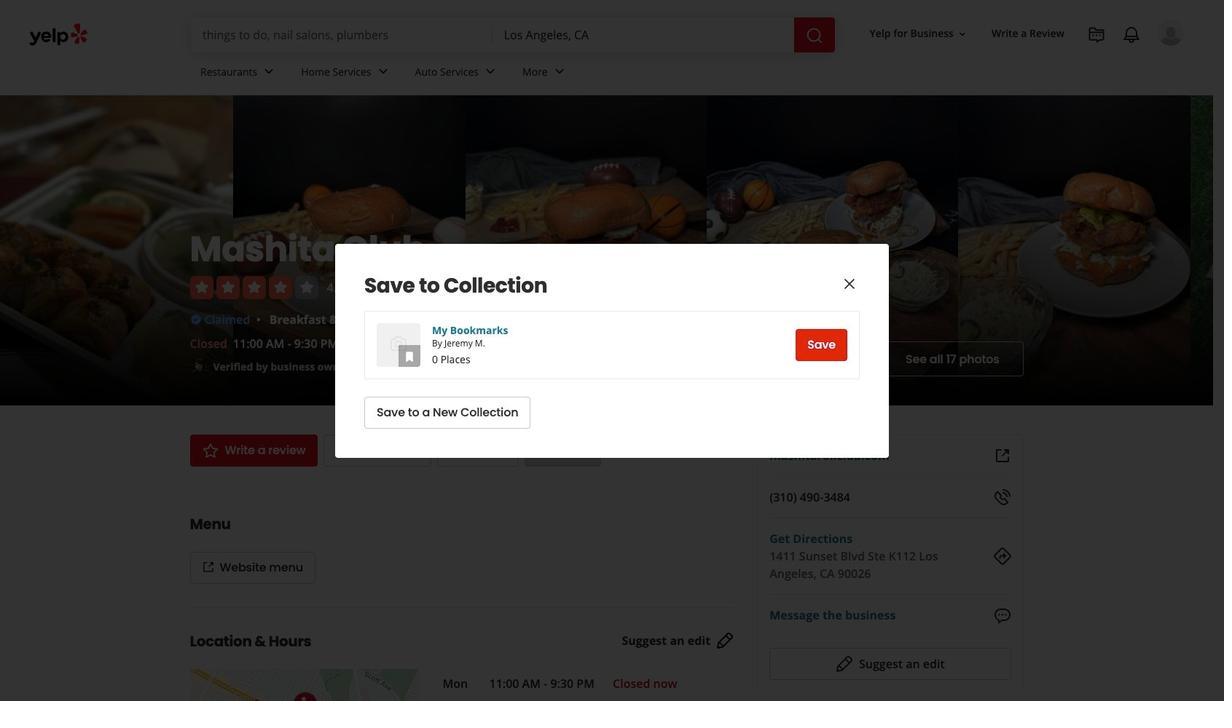 Task type: locate. For each thing, give the bounding box(es) containing it.
24 save outline v2 image
[[537, 442, 555, 460]]

16 save v2 image
[[404, 351, 415, 363]]

directions to the business image
[[993, 548, 1011, 565]]

2 24 chevron down v2 image from the left
[[374, 63, 392, 80]]

24 share v2 image
[[450, 442, 467, 460]]

24 pencil v2 image
[[836, 655, 853, 673]]

close image
[[841, 276, 858, 293]]

location & hours element
[[166, 608, 757, 702]]

message the business image
[[993, 607, 1011, 625]]

photo of mashita club - los angeles, ca, us. image
[[706, 95, 958, 406], [1191, 95, 1224, 406]]

business website image
[[993, 447, 1011, 465]]

menu element
[[166, 490, 734, 584]]

24 camera v2 image
[[390, 335, 407, 353], [336, 442, 353, 460]]

dialog
[[0, 0, 1224, 702]]

None search field
[[191, 17, 835, 52]]

photo of mashita club - los angeles, ca, us. chicken sandwich image
[[233, 95, 466, 406]]

1 horizontal spatial photo of mashita club - los angeles, ca, us. image
[[1191, 95, 1224, 406]]

directions to the business image
[[993, 548, 1011, 565]]

1 horizontal spatial 24 chevron down v2 image
[[374, 63, 392, 80]]

photo of mashita club - los angeles, ca, us. sunset blvd roll with salmon sashimi and miso soup image
[[0, 95, 233, 406]]

business website image
[[993, 447, 1011, 465]]

3 24 chevron down v2 image from the left
[[551, 63, 568, 80]]

24 chevron down v2 image
[[260, 63, 278, 80], [374, 63, 392, 80], [551, 63, 568, 80]]

0 horizontal spatial 24 camera v2 image
[[336, 442, 353, 460]]

region
[[364, 273, 860, 429]]

0 horizontal spatial 24 chevron down v2 image
[[260, 63, 278, 80]]

16 chevron down v2 image
[[957, 28, 968, 40]]

2 photo of mashita club - los angeles, ca, us. image from the left
[[1191, 95, 1224, 406]]

0 vertical spatial 24 camera v2 image
[[390, 335, 407, 353]]

2 horizontal spatial 24 chevron down v2 image
[[551, 63, 568, 80]]

1 photo of mashita club - los angeles, ca, us. image from the left
[[706, 95, 958, 406]]

projects image
[[1088, 26, 1105, 44]]

0 horizontal spatial photo of mashita club - los angeles, ca, us. image
[[706, 95, 958, 406]]



Task type: describe. For each thing, give the bounding box(es) containing it.
1 24 chevron down v2 image from the left
[[260, 63, 278, 80]]

16 claim filled v2 image
[[190, 314, 201, 326]]

business categories element
[[189, 52, 1184, 95]]

notifications image
[[1123, 26, 1140, 44]]

message the business image
[[993, 607, 1011, 625]]

search image
[[806, 27, 823, 44]]

photo of mashita club - los angeles, ca, us. spicy chicken sandwich image
[[958, 95, 1191, 406]]

photo of mashita club - los angeles, ca, us. hot chicken sandwich image
[[466, 95, 706, 406]]

business phone number image
[[993, 489, 1011, 506]]

business phone number image
[[993, 489, 1011, 506]]

24 pencil v2 image
[[716, 633, 734, 650]]

16 external link v2 image
[[202, 562, 214, 573]]

map image
[[190, 670, 419, 702]]

24 chevron down v2 image
[[482, 63, 499, 80]]

user actions element
[[858, 18, 1204, 108]]

4.2 star rating image
[[190, 276, 318, 299]]

1 horizontal spatial 24 camera v2 image
[[390, 335, 407, 353]]

24 star v2 image
[[201, 442, 219, 460]]

1 vertical spatial 24 camera v2 image
[[336, 442, 353, 460]]



Task type: vqa. For each thing, say whether or not it's contained in the screenshot.
24 save outline v2 image
yes



